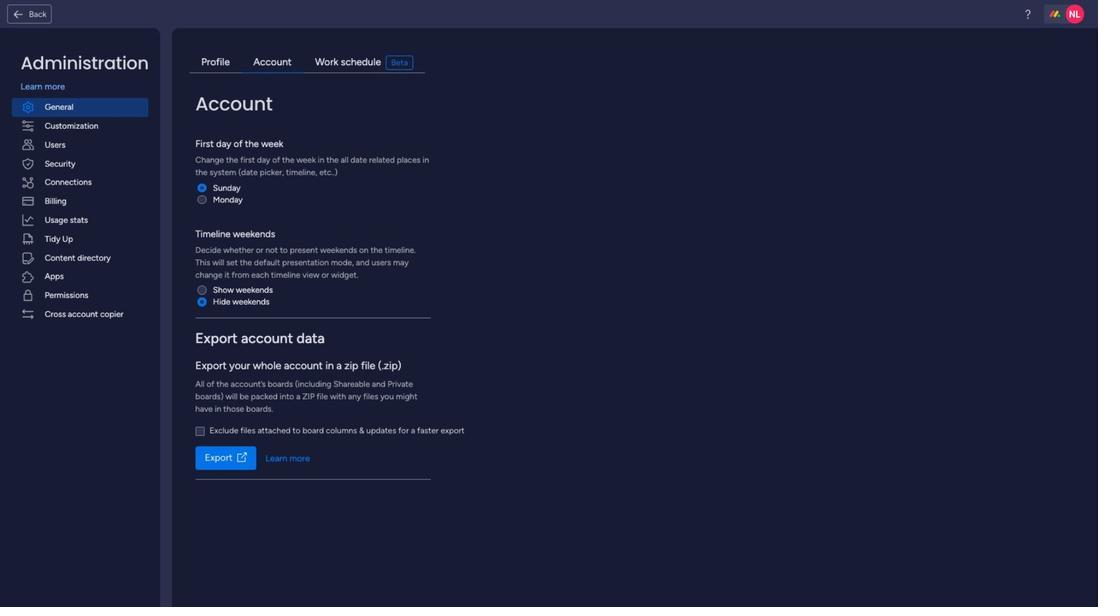 Task type: locate. For each thing, give the bounding box(es) containing it.
help image
[[1022, 8, 1034, 20]]

v2 export image
[[237, 453, 247, 463]]

back to workspace image
[[12, 8, 24, 20]]

noah lott image
[[1066, 5, 1085, 24]]



Task type: vqa. For each thing, say whether or not it's contained in the screenshot.
the 'Help' image
yes



